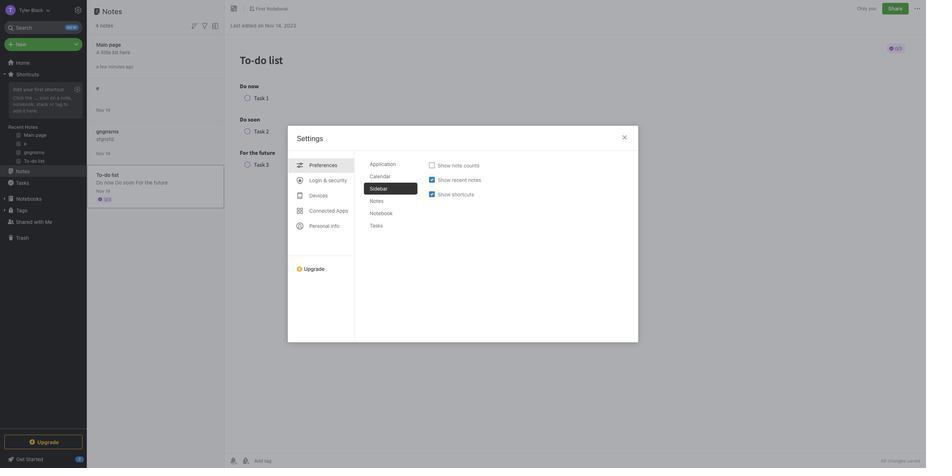Task type: describe. For each thing, give the bounding box(es) containing it.
first notebook button
[[247, 4, 291, 14]]

your
[[23, 86, 33, 92]]

icon
[[40, 95, 49, 101]]

show shortcuts
[[438, 191, 474, 197]]

first
[[256, 6, 265, 11]]

upgrade for the bottom upgrade popup button
[[37, 439, 59, 445]]

shortcuts button
[[0, 68, 86, 80]]

add
[[13, 86, 22, 92]]

on inside the "note window" "element"
[[258, 22, 264, 28]]

nov 14 for e
[[96, 107, 110, 113]]

only
[[857, 6, 867, 11]]

first
[[34, 86, 43, 92]]

expand tags image
[[2, 207, 8, 213]]

for
[[136, 179, 143, 185]]

nov inside the "note window" "element"
[[265, 22, 274, 28]]

preferences
[[309, 162, 337, 168]]

Show shortcuts checkbox
[[429, 191, 435, 197]]

do
[[104, 172, 110, 178]]

click the ...
[[13, 95, 38, 101]]

changes
[[888, 458, 906, 464]]

trash link
[[0, 232, 86, 243]]

saved
[[907, 458, 920, 464]]

add your first shortcut
[[13, 86, 64, 92]]

main page a little bit here
[[96, 41, 130, 55]]

14 for gngnsrns
[[106, 151, 110, 156]]

a inside icon on a note, notebook, stack or tag to add it here.
[[57, 95, 59, 101]]

little
[[101, 49, 111, 55]]

show for show recent notes
[[438, 177, 451, 183]]

nov down sfgnsfd
[[96, 151, 104, 156]]

tag
[[55, 101, 62, 107]]

tags button
[[0, 204, 86, 216]]

here
[[120, 49, 130, 55]]

click
[[13, 95, 24, 101]]

1 vertical spatial upgrade button
[[4, 435, 82, 449]]

calendar
[[370, 173, 391, 179]]

shared with me
[[16, 219, 52, 225]]

add tag image
[[241, 457, 250, 465]]

only you
[[857, 6, 877, 11]]

new button
[[4, 38, 82, 51]]

recent
[[8, 124, 24, 130]]

gngnsrns
[[96, 128, 119, 134]]

tasks inside tab
[[370, 222, 383, 229]]

all
[[881, 458, 886, 464]]

connected apps
[[309, 208, 348, 214]]

notes inside group
[[25, 124, 38, 130]]

0/3
[[104, 197, 111, 202]]

note
[[452, 162, 462, 168]]

a
[[96, 49, 100, 55]]

future
[[154, 179, 168, 185]]

here.
[[27, 108, 38, 114]]

e
[[96, 85, 99, 91]]

application
[[370, 161, 396, 167]]

me
[[45, 219, 52, 225]]

notebooks link
[[0, 193, 86, 204]]

expand note image
[[230, 4, 238, 13]]

main
[[96, 41, 108, 48]]

shortcut
[[45, 86, 64, 92]]

...
[[33, 95, 38, 101]]

&
[[323, 177, 327, 183]]

notes inside tab
[[370, 198, 384, 204]]

page
[[109, 41, 121, 48]]

shared
[[16, 219, 32, 225]]

notes inside the note list element
[[100, 22, 113, 29]]

show note counts
[[438, 162, 480, 168]]

settings image
[[74, 6, 82, 14]]

minutes
[[108, 64, 125, 69]]

stack
[[36, 101, 48, 107]]

recent
[[452, 177, 467, 183]]

3 nov 14 from the top
[[96, 188, 110, 194]]

gngnsrns sfgnsfd
[[96, 128, 119, 142]]

to
[[64, 101, 68, 107]]

notebook inside tab
[[370, 210, 393, 216]]

show recent notes
[[438, 177, 481, 183]]

4
[[96, 22, 99, 29]]

login
[[309, 177, 322, 183]]

info
[[331, 223, 340, 229]]

trash
[[16, 235, 29, 241]]

connected
[[309, 208, 335, 214]]

add
[[13, 108, 21, 114]]

note,
[[61, 95, 72, 101]]



Task type: locate. For each thing, give the bounding box(es) containing it.
or
[[49, 101, 54, 107]]

0 horizontal spatial tasks
[[16, 180, 29, 186]]

1 horizontal spatial tasks
[[370, 222, 383, 229]]

bit
[[112, 49, 118, 55]]

notes right recent
[[25, 124, 38, 130]]

tab list containing application
[[364, 158, 423, 342]]

the inside to-do list do now do soon for the future
[[145, 179, 152, 185]]

soon
[[123, 179, 134, 185]]

0 horizontal spatial a
[[57, 95, 59, 101]]

1 horizontal spatial notebook
[[370, 210, 393, 216]]

show right show shortcuts option
[[438, 191, 451, 197]]

notes
[[102, 7, 122, 16], [25, 124, 38, 130], [16, 168, 30, 174], [370, 198, 384, 204]]

0 vertical spatial show
[[438, 162, 451, 168]]

tasks tab
[[364, 220, 417, 232]]

shared with me link
[[0, 216, 86, 228]]

0 vertical spatial a
[[96, 64, 99, 69]]

1 vertical spatial upgrade
[[37, 439, 59, 445]]

ago
[[126, 64, 133, 69]]

counts
[[464, 162, 480, 168]]

tasks down notebook tab in the top of the page
[[370, 222, 383, 229]]

note list element
[[87, 0, 225, 468]]

2 vertical spatial nov 14
[[96, 188, 110, 194]]

0 horizontal spatial tab list
[[288, 151, 355, 342]]

shortcuts
[[452, 191, 474, 197]]

do down to-
[[96, 179, 103, 185]]

notes down sidebar
[[370, 198, 384, 204]]

tasks inside button
[[16, 180, 29, 186]]

a up 'tag'
[[57, 95, 59, 101]]

list
[[112, 172, 119, 178]]

on up or
[[50, 95, 56, 101]]

application tab
[[364, 158, 417, 170]]

0 horizontal spatial upgrade button
[[4, 435, 82, 449]]

home
[[16, 60, 30, 66]]

nov 14 down sfgnsfd
[[96, 151, 110, 156]]

with
[[34, 219, 44, 225]]

0 vertical spatial upgrade
[[304, 266, 325, 272]]

upgrade for topmost upgrade popup button
[[304, 266, 325, 272]]

1 vertical spatial notebook
[[370, 210, 393, 216]]

0 vertical spatial nov 14
[[96, 107, 110, 113]]

recent notes
[[8, 124, 38, 130]]

upgrade
[[304, 266, 325, 272], [37, 439, 59, 445]]

0 vertical spatial 14
[[106, 107, 110, 113]]

sidebar
[[370, 186, 388, 192]]

2 vertical spatial show
[[438, 191, 451, 197]]

tab list for calendar
[[288, 151, 355, 342]]

calendar tab
[[364, 170, 417, 182]]

1 horizontal spatial a
[[96, 64, 99, 69]]

1 14 from the top
[[106, 107, 110, 113]]

few
[[100, 64, 107, 69]]

1 vertical spatial a
[[57, 95, 59, 101]]

group containing add your first shortcut
[[0, 80, 86, 168]]

on
[[258, 22, 264, 28], [50, 95, 56, 101]]

3 14 from the top
[[106, 188, 110, 194]]

2 14 from the top
[[106, 151, 110, 156]]

last
[[230, 22, 240, 28]]

tab list
[[288, 151, 355, 342], [364, 158, 423, 342]]

on right edited
[[258, 22, 264, 28]]

tree containing home
[[0, 57, 87, 428]]

1 horizontal spatial do
[[115, 179, 122, 185]]

nov
[[265, 22, 274, 28], [96, 107, 104, 113], [96, 151, 104, 156], [96, 188, 104, 194]]

share
[[888, 5, 903, 12]]

icon on a note, notebook, stack or tag to add it here.
[[13, 95, 72, 114]]

do
[[96, 179, 103, 185], [115, 179, 122, 185]]

1 vertical spatial on
[[50, 95, 56, 101]]

notebook tab
[[364, 207, 417, 219]]

4 notes
[[96, 22, 113, 29]]

2 do from the left
[[115, 179, 122, 185]]

notes down the counts
[[468, 177, 481, 183]]

upgrade inside tab list
[[304, 266, 325, 272]]

share button
[[882, 3, 909, 14]]

notes tab
[[364, 195, 417, 207]]

nov left the 14,
[[265, 22, 274, 28]]

note window element
[[225, 0, 926, 468]]

a
[[96, 64, 99, 69], [57, 95, 59, 101]]

1 vertical spatial show
[[438, 177, 451, 183]]

shortcuts
[[16, 71, 39, 77]]

add a reminder image
[[229, 457, 238, 465]]

1 horizontal spatial notes
[[468, 177, 481, 183]]

0 horizontal spatial on
[[50, 95, 56, 101]]

last edited on nov 14, 2023
[[230, 22, 296, 28]]

login & security
[[309, 177, 347, 183]]

tree
[[0, 57, 87, 428]]

1 horizontal spatial tab list
[[364, 158, 423, 342]]

0 vertical spatial on
[[258, 22, 264, 28]]

show for show shortcuts
[[438, 191, 451, 197]]

now
[[104, 179, 114, 185]]

tasks
[[16, 180, 29, 186], [370, 222, 383, 229]]

1 vertical spatial 14
[[106, 151, 110, 156]]

1 horizontal spatial upgrade
[[304, 266, 325, 272]]

1 vertical spatial the
[[145, 179, 152, 185]]

notes up tasks button
[[16, 168, 30, 174]]

on inside icon on a note, notebook, stack or tag to add it here.
[[50, 95, 56, 101]]

notes link
[[0, 165, 86, 177]]

1 nov 14 from the top
[[96, 107, 110, 113]]

all changes saved
[[881, 458, 920, 464]]

the left the ...
[[25, 95, 32, 101]]

notes
[[100, 22, 113, 29], [468, 177, 481, 183]]

nov 14 up the 0/3
[[96, 188, 110, 194]]

2 show from the top
[[438, 177, 451, 183]]

notebook,
[[13, 101, 35, 107]]

2 nov 14 from the top
[[96, 151, 110, 156]]

14 for e
[[106, 107, 110, 113]]

notebooks
[[16, 196, 42, 202]]

Show note counts checkbox
[[429, 162, 435, 168]]

devices
[[309, 192, 328, 199]]

show right show recent notes checkbox
[[438, 177, 451, 183]]

tasks button
[[0, 177, 86, 188]]

nov down e
[[96, 107, 104, 113]]

the
[[25, 95, 32, 101], [145, 179, 152, 185]]

1 horizontal spatial the
[[145, 179, 152, 185]]

0 horizontal spatial do
[[96, 179, 103, 185]]

home link
[[0, 57, 87, 68]]

14 down sfgnsfd
[[106, 151, 110, 156]]

expand notebooks image
[[2, 196, 8, 201]]

0 vertical spatial tasks
[[16, 180, 29, 186]]

sfgnsfd
[[96, 136, 114, 142]]

1 show from the top
[[438, 162, 451, 168]]

2 vertical spatial 14
[[106, 188, 110, 194]]

show
[[438, 162, 451, 168], [438, 177, 451, 183], [438, 191, 451, 197]]

apps
[[336, 208, 348, 214]]

personal info
[[309, 223, 340, 229]]

1 do from the left
[[96, 179, 103, 185]]

nov 14 for gngnsrns
[[96, 151, 110, 156]]

14,
[[276, 22, 282, 28]]

tab list containing preferences
[[288, 151, 355, 342]]

nov 14
[[96, 107, 110, 113], [96, 151, 110, 156], [96, 188, 110, 194]]

notes up 4 notes
[[102, 7, 122, 16]]

close image
[[620, 133, 629, 142]]

tags
[[16, 207, 27, 213]]

edited
[[242, 22, 256, 28]]

2023
[[284, 22, 296, 28]]

sidebar tab
[[364, 183, 417, 195]]

Note Editor text field
[[225, 35, 926, 453]]

0 horizontal spatial notes
[[100, 22, 113, 29]]

14 up the 0/3
[[106, 188, 110, 194]]

nov up the 0/3
[[96, 188, 104, 194]]

3 show from the top
[[438, 191, 451, 197]]

0 vertical spatial upgrade button
[[288, 256, 355, 275]]

notebook
[[267, 6, 288, 11], [370, 210, 393, 216]]

0 horizontal spatial notebook
[[267, 6, 288, 11]]

notebook up tasks tab in the top of the page
[[370, 210, 393, 216]]

notebook right first
[[267, 6, 288, 11]]

tab list for show note counts
[[364, 158, 423, 342]]

1 vertical spatial tasks
[[370, 222, 383, 229]]

None search field
[[9, 21, 77, 34]]

settings
[[297, 134, 323, 143]]

a few minutes ago
[[96, 64, 133, 69]]

personal
[[309, 223, 329, 229]]

to-
[[96, 172, 104, 178]]

first notebook
[[256, 6, 288, 11]]

notes inside the note list element
[[102, 7, 122, 16]]

new
[[16, 41, 26, 47]]

a left few
[[96, 64, 99, 69]]

0 vertical spatial notebook
[[267, 6, 288, 11]]

1 horizontal spatial upgrade button
[[288, 256, 355, 275]]

0 horizontal spatial upgrade
[[37, 439, 59, 445]]

a inside the note list element
[[96, 64, 99, 69]]

Search text field
[[9, 21, 77, 34]]

the inside group
[[25, 95, 32, 101]]

it
[[23, 108, 25, 114]]

security
[[328, 177, 347, 183]]

Show recent notes checkbox
[[429, 177, 435, 183]]

show for show note counts
[[438, 162, 451, 168]]

1 vertical spatial notes
[[468, 177, 481, 183]]

to-do list do now do soon for the future
[[96, 172, 168, 185]]

0 vertical spatial notes
[[100, 22, 113, 29]]

the right "for" on the top left of the page
[[145, 179, 152, 185]]

notebook inside "button"
[[267, 6, 288, 11]]

14 up gngnsrns
[[106, 107, 110, 113]]

group
[[0, 80, 86, 168]]

tasks up notebooks
[[16, 180, 29, 186]]

do down list
[[115, 179, 122, 185]]

nov 14 up gngnsrns
[[96, 107, 110, 113]]

1 horizontal spatial on
[[258, 22, 264, 28]]

0 vertical spatial the
[[25, 95, 32, 101]]

0 horizontal spatial the
[[25, 95, 32, 101]]

notes right 4
[[100, 22, 113, 29]]

you
[[869, 6, 877, 11]]

1 vertical spatial nov 14
[[96, 151, 110, 156]]

show right the show note counts checkbox
[[438, 162, 451, 168]]



Task type: vqa. For each thing, say whether or not it's contained in the screenshot.
SHOW SHORTCUTS "checkbox"
yes



